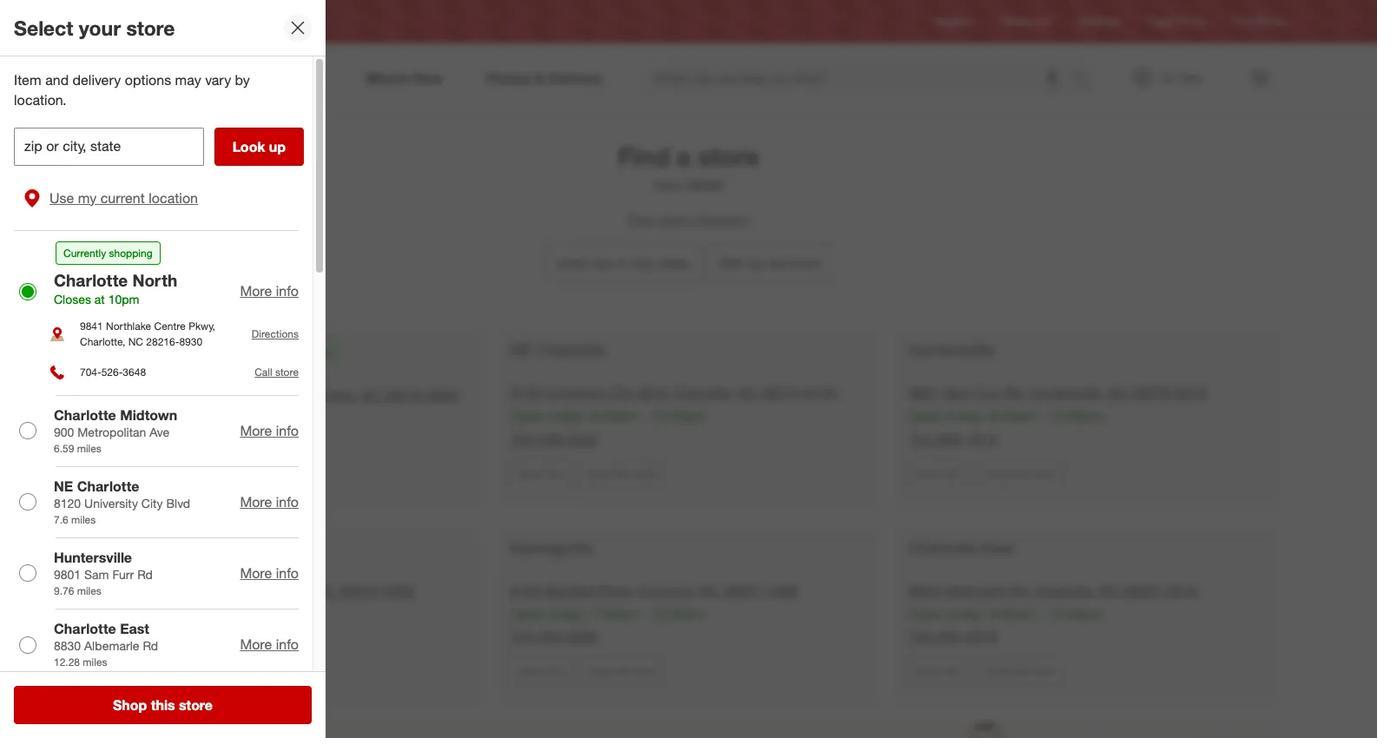 Task type: describe. For each thing, give the bounding box(es) containing it.
ad
[[1037, 15, 1050, 28]]

enter zip or city, state
[[557, 254, 689, 272]]

view store directory link
[[81, 210, 1296, 230]]

use
[[49, 189, 74, 206]]

nc inside 8120 university city blvd, charlotte, nc 28213-8126 open today: 8:00am - 10:00pm 704-599-6332
[[737, 384, 758, 401]]

- inside 9841 northlake centre pkwy, charlotte, nc 28216-8930 open today: 7:00am - 10:00pm 704-526-3648
[[243, 410, 249, 427]]

charlotte, inside 900 metropolitan ave, charlotte, nc 28204-3262 open today: 7:00am - 10:00pm 704-973-3121
[[251, 581, 312, 599]]

stores
[[1256, 15, 1286, 28]]

8830 inside 8830 albemarle rd, charlotte, nc 28227-2616 open today: 8:00am - 10:00pm 704-264-0078
[[908, 581, 939, 599]]

east for charlotte east
[[981, 537, 1014, 557]]

973-
[[141, 628, 169, 645]]

pkwy, inside 6150 bayfield pkwy, concord, nc 28027-7486 open today: 7:00am - 10:00pm 704-262-6080
[[599, 581, 634, 599]]

more for charlotte midtown
[[240, 422, 272, 439]]

3121
[[169, 628, 200, 645]]

charlotte north closes at 10pm
[[54, 270, 177, 306]]

8830 albemarle rd, charlotte, nc 28227-2616 open today: 8:00am - 10:00pm 704-264-0078
[[908, 581, 1198, 645]]

store right view
[[660, 211, 691, 228]]

9801 sam furr rd, huntersville, nc 28078-8219 link
[[908, 384, 1207, 401]]

circle
[[1178, 15, 1205, 28]]

charlotte inside the ne charlotte 8120 university city blvd 7.6 miles
[[77, 477, 139, 495]]

8120 university city blvd, charlotte, nc 28213-8126 link
[[510, 384, 836, 401]]

directions
[[252, 327, 299, 340]]

a
[[676, 141, 691, 172]]

albemarle inside charlotte east 8830 albemarle rd 12.28 miles
[[84, 638, 139, 653]]

this for kannapolis
[[614, 664, 630, 677]]

centre for 9841 northlake centre pkwy, charlotte, nc 28216-8930 open today: 7:00am - 10:00pm 704-526-3648
[[211, 386, 253, 404]]

store info for ne charlotte
[[518, 467, 562, 480]]

6080
[[567, 628, 598, 645]]

8120 inside the ne charlotte 8120 university city blvd 7.6 miles
[[54, 496, 81, 510]]

use my current location link
[[14, 176, 299, 219]]

today: inside 6150 bayfield pkwy, concord, nc 28027-7486 open today: 7:00am - 10:00pm 704-262-6080
[[549, 605, 587, 622]]

704- inside 6150 bayfield pkwy, concord, nc 28027-7486 open today: 7:00am - 10:00pm 704-262-6080
[[510, 628, 539, 645]]

more info link for ne charlotte
[[240, 493, 299, 510]]

store right your
[[126, 15, 175, 40]]

albemarle inside 8830 albemarle rd, charlotte, nc 28227-2616 open today: 8:00am - 10:00pm 704-264-0078
[[943, 581, 1006, 599]]

charlotte midtown
[[112, 537, 248, 557]]

my
[[78, 189, 97, 206]]

info up directions at the top of page
[[276, 282, 299, 300]]

current
[[100, 189, 145, 206]]

today: inside 8830 albemarle rd, charlotte, nc 28227-2616 open today: 8:00am - 10:00pm 704-264-0078
[[947, 605, 986, 622]]

store down 8120 university city blvd, charlotte, nc 28213-8126 open today: 8:00am - 10:00pm 704-599-6332
[[633, 467, 657, 480]]

directions link
[[252, 327, 299, 340]]

miles for 9801
[[77, 584, 101, 597]]

10:00pm inside 900 metropolitan ave, charlotte, nc 28204-3262 open today: 7:00am - 10:00pm 704-973-3121
[[252, 605, 307, 622]]

info down 704-526-3648 'link'
[[146, 469, 163, 482]]

store info link for huntersville
[[908, 460, 968, 488]]

search button
[[1064, 59, 1106, 101]]

shop for charlotte midtown
[[189, 664, 213, 677]]

weekly
[[1001, 15, 1034, 28]]

nc inside 9841 northlake centre pkwy, charlotte, nc 28216-8930
[[128, 335, 143, 348]]

704- inside 900 metropolitan ave, charlotte, nc 28204-3262 open today: 7:00am - 10:00pm 704-973-3121
[[112, 628, 141, 645]]

target circle
[[1147, 15, 1205, 28]]

ne charlotte
[[510, 339, 605, 359]]

nc inside 900 metropolitan ave, charlotte, nc 28204-3262 open today: 7:00am - 10:00pm 704-973-3121
[[316, 581, 336, 599]]

shop this store
[[113, 696, 213, 714]]

sam inside the 9801 sam furr rd, huntersville, nc 28078-8219 open today: 8:00am - 10:00pm 704-896-1813
[[943, 384, 972, 401]]

9841 northlake centre pkwy, charlotte, nc 28216-8930
[[80, 320, 215, 348]]

28216- for 9841 northlake centre pkwy, charlotte, nc 28216-8930 open today: 7:00am - 10:00pm 704-526-3648
[[385, 386, 429, 404]]

store inside find a store near 28269
[[698, 141, 759, 172]]

704-264-0078 link
[[908, 628, 997, 645]]

more info link for charlotte midtown
[[240, 422, 299, 439]]

enter zip or city, state button
[[545, 244, 701, 282]]

28204-
[[340, 581, 384, 599]]

704- inside 'select your store' dialog
[[80, 366, 101, 379]]

blvd,
[[639, 384, 669, 401]]

info down 9841 northlake centre pkwy, charlotte, nc 28216-8930 link
[[276, 422, 299, 439]]

charlotte north button
[[180, 6, 296, 37]]

900 inside charlotte midtown 900 metropolitan ave 6.59 miles
[[54, 424, 74, 439]]

6150 bayfield pkwy, concord, nc 28027-7486 link
[[510, 581, 798, 599]]

redcard
[[1078, 15, 1119, 28]]

8:00am inside 8830 albemarle rd, charlotte, nc 28227-2616 open today: 8:00am - 10:00pm 704-264-0078
[[989, 605, 1036, 622]]

10:00pm inside 6150 bayfield pkwy, concord, nc 28027-7486 open today: 7:00am - 10:00pm 704-262-6080
[[651, 605, 705, 622]]

12.28
[[54, 655, 80, 668]]

10:00pm inside the 9801 sam furr rd, huntersville, nc 28078-8219 open today: 8:00am - 10:00pm 704-896-1813
[[1049, 407, 1104, 424]]

- inside 8120 university city blvd, charlotte, nc 28213-8126 open today: 8:00am - 10:00pm 704-599-6332
[[641, 407, 647, 424]]

city,
[[631, 254, 655, 272]]

this inside shop this store button
[[151, 696, 175, 714]]

28216- for 9841 northlake centre pkwy, charlotte, nc 28216-8930
[[146, 335, 179, 348]]

up
[[269, 138, 286, 155]]

store down 599-
[[518, 467, 542, 480]]

charlotte, for 8120 university city blvd, charlotte, nc 28213-8126 open today: 8:00am - 10:00pm 704-599-6332
[[673, 384, 734, 401]]

9841 for 9841 northlake centre pkwy, charlotte, nc 28216-8930
[[80, 320, 103, 333]]

charlotte north inside dropdown button
[[212, 15, 285, 28]]

more info for huntersville
[[240, 564, 299, 582]]

264-
[[937, 628, 966, 645]]

6150
[[510, 581, 541, 599]]

900 inside 900 metropolitan ave, charlotte, nc 28204-3262 open today: 7:00am - 10:00pm 704-973-3121
[[112, 581, 135, 599]]

store down 8830 albemarle rd, charlotte, nc 28227-2616 open today: 8:00am - 10:00pm 704-264-0078
[[1031, 664, 1055, 677]]

6.59
[[54, 442, 74, 455]]

open inside 8830 albemarle rd, charlotte, nc 28227-2616 open today: 8:00am - 10:00pm 704-264-0078
[[908, 605, 943, 622]]

item and delivery options may vary by location.
[[14, 71, 250, 108]]

store down the 9801 sam furr rd, huntersville, nc 28078-8219 open today: 8:00am - 10:00pm 704-896-1813
[[1031, 467, 1055, 480]]

furr inside the 9801 sam furr rd, huntersville, nc 28078-8219 open today: 8:00am - 10:00pm 704-896-1813
[[975, 384, 1000, 401]]

ne charlotte link
[[510, 339, 609, 360]]

shop this store button for kannapolis
[[580, 657, 664, 685]]

7:00am for charlotte midtown
[[193, 605, 239, 622]]

redcard link
[[1078, 14, 1119, 29]]

bayfield
[[545, 581, 595, 599]]

2616
[[1167, 581, 1198, 599]]

concord,
[[638, 581, 695, 599]]

look up
[[232, 138, 286, 155]]

900 metropolitan ave, charlotte, nc 28204-3262 open today: 7:00am - 10:00pm 704-973-3121
[[112, 581, 414, 645]]

more for ne charlotte
[[240, 493, 272, 510]]

midtown for charlotte midtown 900 metropolitan ave 6.59 miles
[[120, 406, 177, 423]]

info down 599-
[[544, 467, 562, 480]]

store down 264-
[[916, 664, 940, 677]]

6332
[[567, 430, 598, 448]]

charlotte inside charlotte midtown 900 metropolitan ave 6.59 miles
[[54, 406, 116, 423]]

find for a
[[618, 141, 669, 172]]

info right 'ave,'
[[276, 564, 299, 582]]

7.6
[[54, 513, 68, 526]]

8120 inside 8120 university city blvd, charlotte, nc 28213-8126 open today: 8:00am - 10:00pm 704-599-6332
[[510, 384, 541, 401]]

store down 900 metropolitan ave, charlotte, nc 28204-3262 open today: 7:00am - 10:00pm 704-973-3121
[[235, 664, 258, 677]]

charlotte inside dropdown button
[[212, 15, 255, 28]]

- inside the 9801 sam furr rd, huntersville, nc 28078-8219 open today: 8:00am - 10:00pm 704-896-1813
[[1040, 407, 1045, 424]]

find stores link
[[1233, 14, 1286, 29]]

registry link
[[934, 14, 973, 29]]

704- inside 8120 university city blvd, charlotte, nc 28213-8126 open today: 8:00am - 10:00pm 704-599-6332
[[510, 430, 539, 448]]

target circle link
[[1147, 14, 1205, 29]]

info down '896-'
[[943, 467, 960, 480]]

shop this store button for huntersville
[[978, 460, 1063, 488]]

today: inside 8120 university city blvd, charlotte, nc 28213-8126 open today: 8:00am - 10:00pm 704-599-6332
[[549, 407, 587, 424]]

services
[[769, 254, 820, 272]]

8930 for 9841 northlake centre pkwy, charlotte, nc 28216-8930 open today: 7:00am - 10:00pm 704-526-3648
[[429, 386, 460, 404]]

shop this store for huntersville
[[986, 467, 1055, 480]]

shop this store for ne charlotte
[[588, 467, 657, 480]]

shop this store for charlotte east
[[986, 664, 1055, 677]]

metropolitan inside charlotte midtown 900 metropolitan ave 6.59 miles
[[77, 424, 146, 439]]

may
[[175, 71, 201, 89]]

shop this store button for charlotte east
[[978, 657, 1063, 685]]

shop this store for kannapolis
[[588, 664, 657, 677]]

your
[[79, 15, 121, 40]]

delivery
[[73, 71, 121, 89]]

info down the 262-
[[544, 664, 562, 677]]

charlotte midtown 900 metropolitan ave 6.59 miles
[[54, 406, 177, 455]]

open inside 900 metropolitan ave, charlotte, nc 28204-3262 open today: 7:00am - 10:00pm 704-973-3121
[[112, 605, 146, 622]]

shop this store button for charlotte midtown
[[182, 657, 266, 685]]

huntersville for huntersville
[[908, 339, 994, 359]]

more info for charlotte north
[[240, 282, 299, 300]]

9841 for 9841 northlake centre pkwy, charlotte, nc 28216-8930 open today: 7:00am - 10:00pm 704-526-3648
[[112, 386, 143, 404]]

704-973-3121 link
[[112, 628, 200, 645]]

store down the 262-
[[518, 664, 542, 677]]

and
[[45, 71, 69, 89]]

charlotte east link
[[908, 537, 1017, 558]]

call
[[255, 366, 272, 379]]

target
[[1147, 15, 1175, 28]]

zip
[[593, 254, 611, 272]]

info down 900 metropolitan ave, charlotte, nc 28204-3262 link
[[276, 636, 299, 653]]

find stores
[[1233, 15, 1286, 28]]

10:00pm inside 8830 albemarle rd, charlotte, nc 28227-2616 open today: 8:00am - 10:00pm 704-264-0078
[[1049, 605, 1104, 622]]

state
[[659, 254, 689, 272]]

nc inside 8830 albemarle rd, charlotte, nc 28227-2616 open today: 8:00am - 10:00pm 704-264-0078
[[1099, 581, 1119, 599]]

look up button
[[214, 127, 304, 166]]

advertisement region
[[98, 720, 1279, 738]]

call store link
[[255, 366, 299, 379]]

more info link for charlotte east
[[240, 636, 299, 653]]

city inside the ne charlotte 8120 university city blvd 7.6 miles
[[141, 496, 163, 510]]

more info link for huntersville
[[240, 564, 299, 582]]

view
[[627, 211, 656, 228]]

furr inside huntersville 9801 sam furr rd 9.76 miles
[[112, 567, 134, 582]]

store info for charlotte midtown
[[120, 664, 163, 677]]

huntersville link
[[908, 339, 998, 360]]

closes
[[54, 291, 91, 306]]

9841 northlake centre pkwy, charlotte, nc 28216-8930 open today: 7:00am - 10:00pm 704-526-3648
[[112, 386, 460, 450]]

huntersville for huntersville 9801 sam furr rd 9.76 miles
[[54, 549, 132, 566]]

more info for ne charlotte
[[240, 493, 299, 510]]

What can we help you find? suggestions appear below search field
[[644, 59, 1077, 97]]

9801 inside the 9801 sam furr rd, huntersville, nc 28078-8219 open today: 8:00am - 10:00pm 704-896-1813
[[908, 384, 939, 401]]

rd for huntersville
[[137, 567, 153, 582]]

shop this store button for ne charlotte
[[580, 460, 664, 488]]

9.76
[[54, 584, 74, 597]]

find a store near 28269
[[618, 141, 759, 194]]

options
[[125, 71, 171, 89]]

526- inside 'select your store' dialog
[[101, 366, 123, 379]]

store info link for kannapolis
[[510, 657, 569, 685]]

charlotte inside charlotte east 8830 albemarle rd 12.28 miles
[[54, 620, 116, 637]]

city inside 8120 university city blvd, charlotte, nc 28213-8126 open today: 8:00am - 10:00pm 704-599-6332
[[610, 384, 635, 401]]

weekly ad link
[[1001, 14, 1050, 29]]

charlotte east
[[908, 537, 1014, 557]]

north inside charlotte north closes at 10pm
[[132, 270, 177, 290]]



Task type: locate. For each thing, give the bounding box(es) containing it.
info down 973-
[[146, 664, 163, 677]]

rd for charlotte east
[[143, 638, 158, 653]]

this down 6150 bayfield pkwy, concord, nc 28027-7486 open today: 7:00am - 10:00pm 704-262-6080
[[614, 664, 630, 677]]

store up shop
[[120, 664, 143, 677]]

0 horizontal spatial shopping
[[109, 246, 152, 259]]

0 vertical spatial northlake
[[106, 320, 151, 333]]

charlotte, inside 8830 albemarle rd, charlotte, nc 28227-2616 open today: 8:00am - 10:00pm 704-264-0078
[[1034, 581, 1095, 599]]

north inside dropdown button
[[258, 15, 285, 28]]

0 horizontal spatial 28216-
[[146, 335, 179, 348]]

0 horizontal spatial sam
[[84, 567, 109, 582]]

0 vertical spatial 8830
[[908, 581, 939, 599]]

704- left the 3121 at the bottom left of the page
[[112, 628, 141, 645]]

shop this store button
[[14, 686, 312, 724]]

location.
[[14, 91, 66, 108]]

1 vertical spatial 526-
[[141, 433, 169, 450]]

location
[[149, 189, 198, 206]]

shop for huntersville
[[986, 467, 1009, 480]]

more info for charlotte east
[[240, 636, 299, 653]]

9841 inside 9841 northlake centre pkwy, charlotte, nc 28216-8930
[[80, 320, 103, 333]]

store info link for charlotte midtown
[[112, 657, 171, 685]]

miles
[[77, 442, 101, 455], [71, 513, 96, 526], [77, 584, 101, 597], [83, 655, 107, 668]]

store info down 599-
[[518, 467, 562, 480]]

704- left the 0078
[[908, 628, 937, 645]]

today:
[[549, 407, 587, 424], [947, 407, 986, 424], [150, 410, 189, 427], [150, 605, 189, 622], [549, 605, 587, 622], [947, 605, 986, 622]]

704- left 6332
[[510, 430, 539, 448]]

28216- inside 9841 northlake centre pkwy, charlotte, nc 28216-8930
[[146, 335, 179, 348]]

charlotte, inside 9841 northlake centre pkwy, charlotte, nc 28216-8930
[[80, 335, 125, 348]]

rd inside huntersville 9801 sam furr rd 9.76 miles
[[137, 567, 153, 582]]

8:00am for huntersville
[[989, 407, 1036, 424]]

more
[[240, 282, 272, 300], [240, 422, 272, 439], [240, 493, 272, 510], [240, 564, 272, 582], [240, 636, 272, 653]]

- inside 900 metropolitan ave, charlotte, nc 28204-3262 open today: 7:00am - 10:00pm 704-973-3121
[[243, 605, 249, 622]]

east for charlotte east 8830 albemarle rd 12.28 miles
[[120, 620, 149, 637]]

3648 up the blvd
[[169, 433, 200, 450]]

store info for charlotte north
[[120, 469, 163, 482]]

None radio
[[19, 283, 36, 300], [19, 493, 36, 511], [19, 636, 36, 653], [19, 283, 36, 300], [19, 493, 36, 511], [19, 636, 36, 653]]

pkwy, for 9841 northlake centre pkwy, charlotte, nc 28216-8930 open today: 7:00am - 10:00pm 704-526-3648
[[257, 386, 292, 404]]

weekly ad
[[1001, 15, 1050, 28]]

0 vertical spatial metropolitan
[[77, 424, 146, 439]]

1 vertical spatial north
[[132, 270, 177, 290]]

1 vertical spatial by
[[750, 254, 765, 272]]

9841 northlake centre pkwy, charlotte, nc 28216-8930 link
[[112, 386, 460, 404]]

charlotte, left 28227-
[[1034, 581, 1095, 599]]

4 more info link from the top
[[240, 564, 299, 582]]

directory
[[695, 211, 750, 228]]

3 more info link from the top
[[240, 493, 299, 510]]

1 horizontal spatial 9841
[[112, 386, 143, 404]]

8930 inside 9841 northlake centre pkwy, charlotte, nc 28216-8930 open today: 7:00am - 10:00pm 704-526-3648
[[429, 386, 460, 404]]

0 horizontal spatial 8930
[[179, 335, 202, 348]]

store info for huntersville
[[916, 467, 960, 480]]

3648
[[123, 366, 146, 379], [169, 433, 200, 450]]

rd
[[137, 567, 153, 582], [143, 638, 158, 653]]

pkwy, down call store
[[257, 386, 292, 404]]

0 horizontal spatial currently shopping
[[63, 246, 152, 259]]

1 more from the top
[[240, 282, 272, 300]]

charlotte, inside 9841 northlake centre pkwy, charlotte, nc 28216-8930 open today: 7:00am - 10:00pm 704-526-3648
[[296, 386, 357, 404]]

0 horizontal spatial ne
[[54, 477, 73, 495]]

store info link for ne charlotte
[[510, 460, 569, 488]]

1 horizontal spatial 900
[[112, 581, 135, 599]]

ne inside the ne charlotte 8120 university city blvd 7.6 miles
[[54, 477, 73, 495]]

0 horizontal spatial east
[[120, 620, 149, 637]]

896-
[[937, 430, 966, 448]]

miles right 12.28
[[83, 655, 107, 668]]

select
[[14, 15, 73, 40]]

albemarle left 973-
[[84, 638, 139, 653]]

none text field inside 'select your store' dialog
[[14, 127, 204, 166]]

select your store dialog
[[0, 0, 326, 738]]

more info link
[[240, 282, 299, 300], [240, 422, 299, 439], [240, 493, 299, 510], [240, 564, 299, 582], [240, 636, 299, 653]]

this for charlotte midtown
[[215, 664, 232, 677]]

10:00pm
[[651, 407, 705, 424], [1049, 407, 1104, 424], [252, 410, 307, 427], [252, 605, 307, 622], [651, 605, 705, 622], [1049, 605, 1104, 622]]

0 vertical spatial 9841
[[80, 320, 103, 333]]

currently shopping down directions at the top of page
[[243, 345, 332, 358]]

0 vertical spatial city
[[610, 384, 635, 401]]

8120 down ne charlotte at left top
[[510, 384, 541, 401]]

store info link down 704-526-3648 'link'
[[112, 462, 171, 490]]

shop down 6332
[[588, 467, 611, 480]]

east inside charlotte east 8830 albemarle rd 12.28 miles
[[120, 620, 149, 637]]

0 vertical spatial 526-
[[101, 366, 123, 379]]

today: down bayfield
[[549, 605, 587, 622]]

midtown
[[120, 406, 177, 423], [185, 537, 248, 557]]

599-
[[539, 430, 567, 448]]

huntersville,
[[1028, 384, 1104, 401]]

2 more info from the top
[[240, 422, 299, 439]]

this for huntersville
[[1012, 467, 1028, 480]]

7486
[[767, 581, 798, 599]]

1 horizontal spatial albemarle
[[943, 581, 1006, 599]]

8:00am up 1813
[[989, 407, 1036, 424]]

0 vertical spatial currently
[[63, 246, 106, 259]]

704- left ave
[[112, 433, 141, 450]]

open left ave
[[112, 410, 146, 427]]

registry
[[934, 15, 973, 28]]

1 vertical spatial 900
[[112, 581, 135, 599]]

8120 university city blvd, charlotte, nc 28213-8126 open today: 8:00am - 10:00pm 704-599-6332
[[510, 384, 836, 448]]

1 horizontal spatial currently
[[243, 345, 285, 358]]

1813
[[966, 430, 997, 448]]

centre inside 9841 northlake centre pkwy, charlotte, nc 28216-8930 open today: 7:00am - 10:00pm 704-526-3648
[[211, 386, 253, 404]]

4 more from the top
[[240, 564, 272, 582]]

currently shopping inside 'select your store' dialog
[[63, 246, 152, 259]]

charlotte, for 9841 northlake centre pkwy, charlotte, nc 28216-8930 open today: 7:00am - 10:00pm 704-526-3648
[[296, 386, 357, 404]]

today: inside the 9801 sam furr rd, huntersville, nc 28078-8219 open today: 8:00am - 10:00pm 704-896-1813
[[947, 407, 986, 424]]

526- inside 9841 northlake centre pkwy, charlotte, nc 28216-8930 open today: 7:00am - 10:00pm 704-526-3648
[[141, 433, 169, 450]]

store up 28269 on the top of the page
[[698, 141, 759, 172]]

by inside item and delivery options may vary by location.
[[235, 71, 250, 89]]

1 horizontal spatial 8120
[[510, 384, 541, 401]]

shop
[[113, 696, 147, 714]]

rd down 'charlotte midtown'
[[137, 567, 153, 582]]

metropolitan inside 900 metropolitan ave, charlotte, nc 28204-3262 open today: 7:00am - 10:00pm 704-973-3121
[[139, 581, 218, 599]]

more info
[[240, 282, 299, 300], [240, 422, 299, 439], [240, 493, 299, 510], [240, 564, 299, 582], [240, 636, 299, 653]]

1 vertical spatial find
[[618, 141, 669, 172]]

open up 599-
[[510, 407, 545, 424]]

1 horizontal spatial 28216-
[[385, 386, 429, 404]]

midtown up ave
[[120, 406, 177, 423]]

10:00pm down 900 metropolitan ave, charlotte, nc 28204-3262 link
[[252, 605, 307, 622]]

1 horizontal spatial by
[[750, 254, 765, 272]]

7:00am inside 900 metropolitan ave, charlotte, nc 28204-3262 open today: 7:00am - 10:00pm 704-973-3121
[[193, 605, 239, 622]]

0 vertical spatial albemarle
[[943, 581, 1006, 599]]

info down 264-
[[943, 664, 960, 677]]

store info down '896-'
[[916, 467, 960, 480]]

store down '896-'
[[916, 467, 940, 480]]

rd, inside the 9801 sam furr rd, huntersville, nc 28078-8219 open today: 8:00am - 10:00pm 704-896-1813
[[1004, 384, 1024, 401]]

1 horizontal spatial 8830
[[908, 581, 939, 599]]

1 vertical spatial currently
[[243, 345, 285, 358]]

store info link
[[510, 460, 569, 488], [908, 460, 968, 488], [112, 462, 171, 490], [112, 657, 171, 685], [510, 657, 569, 685], [908, 657, 968, 685]]

centre for 9841 northlake centre pkwy, charlotte, nc 28216-8930
[[154, 320, 186, 333]]

- down 'ave,'
[[243, 605, 249, 622]]

704- left 1813
[[908, 430, 937, 448]]

1 vertical spatial midtown
[[185, 537, 248, 557]]

store right shop
[[179, 696, 213, 714]]

1 horizontal spatial shopping
[[288, 345, 332, 358]]

this
[[614, 467, 630, 480], [1012, 467, 1028, 480], [215, 664, 232, 677], [614, 664, 630, 677], [1012, 664, 1028, 677], [151, 696, 175, 714]]

shop this store down the 3121 at the bottom left of the page
[[189, 664, 258, 677]]

0 vertical spatial huntersville
[[908, 339, 994, 359]]

more down 900 metropolitan ave, charlotte, nc 28204-3262 link
[[240, 636, 272, 653]]

store info link for charlotte north
[[112, 462, 171, 490]]

1 horizontal spatial currently shopping
[[243, 345, 332, 358]]

rd inside charlotte east 8830 albemarle rd 12.28 miles
[[143, 638, 158, 653]]

this down 8120 university city blvd, charlotte, nc 28213-8126 open today: 8:00am - 10:00pm 704-599-6332
[[614, 467, 630, 480]]

7:00am inside 9841 northlake centre pkwy, charlotte, nc 28216-8930 open today: 7:00am - 10:00pm 704-526-3648
[[193, 410, 239, 427]]

1 horizontal spatial 9801
[[908, 384, 939, 401]]

select your store
[[14, 15, 175, 40]]

northlake inside 9841 northlake centre pkwy, charlotte, nc 28216-8930
[[106, 320, 151, 333]]

city left blvd,
[[610, 384, 635, 401]]

university inside the ne charlotte 8120 university city blvd 7.6 miles
[[84, 496, 138, 510]]

8830 inside charlotte east 8830 albemarle rd 12.28 miles
[[54, 638, 81, 653]]

9801 up 9.76
[[54, 567, 81, 582]]

0 vertical spatial 900
[[54, 424, 74, 439]]

8930
[[179, 335, 202, 348], [429, 386, 460, 404]]

526- down 9841 northlake centre pkwy, charlotte, nc 28216-8930
[[101, 366, 123, 379]]

miles for midtown
[[77, 442, 101, 455]]

9841
[[80, 320, 103, 333], [112, 386, 143, 404]]

ne for ne charlotte 8120 university city blvd 7.6 miles
[[54, 477, 73, 495]]

shop this store button
[[580, 460, 664, 488], [978, 460, 1063, 488], [182, 657, 266, 685], [580, 657, 664, 685], [978, 657, 1063, 685]]

526- up the blvd
[[141, 433, 169, 450]]

10:00pm down 8830 albemarle rd, charlotte, nc 28227-2616 link
[[1049, 605, 1104, 622]]

8830 albemarle rd, charlotte, nc 28227-2616 link
[[908, 581, 1198, 599]]

- down 6150 bayfield pkwy, concord, nc 28027-7486 link
[[641, 605, 647, 622]]

northlake up ave
[[147, 386, 207, 404]]

store info for charlotte east
[[916, 664, 960, 677]]

huntersville 9801 sam furr rd 9.76 miles
[[54, 549, 153, 597]]

3648 inside 'select your store' dialog
[[123, 366, 146, 379]]

8:00am up the 0078
[[989, 605, 1036, 622]]

1 vertical spatial charlotte north
[[112, 339, 227, 359]]

1 horizontal spatial 3648
[[169, 433, 200, 450]]

1 horizontal spatial ne
[[510, 339, 532, 359]]

1 vertical spatial 9801
[[54, 567, 81, 582]]

7:00am for kannapolis
[[591, 605, 638, 622]]

526-
[[101, 366, 123, 379], [141, 433, 169, 450]]

10:00pm inside 9841 northlake centre pkwy, charlotte, nc 28216-8930 open today: 7:00am - 10:00pm 704-526-3648
[[252, 410, 307, 427]]

704- inside 9841 northlake centre pkwy, charlotte, nc 28216-8930 open today: 7:00am - 10:00pm 704-526-3648
[[112, 433, 141, 450]]

8830 up 264-
[[908, 581, 939, 599]]

rd, left huntersville,
[[1004, 384, 1024, 401]]

sam inside huntersville 9801 sam furr rd 9.76 miles
[[84, 567, 109, 582]]

store
[[126, 15, 175, 40], [698, 141, 759, 172], [660, 211, 691, 228], [275, 366, 299, 379], [518, 467, 542, 480], [633, 467, 657, 480], [916, 467, 940, 480], [1031, 467, 1055, 480], [120, 469, 143, 482], [120, 664, 143, 677], [235, 664, 258, 677], [518, 664, 542, 677], [633, 664, 657, 677], [916, 664, 940, 677], [1031, 664, 1055, 677], [179, 696, 213, 714]]

by inside 'button'
[[750, 254, 765, 272]]

midtown inside charlotte midtown 900 metropolitan ave 6.59 miles
[[120, 406, 177, 423]]

use my current location
[[49, 189, 198, 206]]

store up 9841 northlake centre pkwy, charlotte, nc 28216-8930 link
[[275, 366, 299, 379]]

by right filter
[[750, 254, 765, 272]]

shop this store down 6332
[[588, 467, 657, 480]]

find up near
[[618, 141, 669, 172]]

store info link down '896-'
[[908, 460, 968, 488]]

0 vertical spatial 3648
[[123, 366, 146, 379]]

more for charlotte east
[[240, 636, 272, 653]]

ave,
[[221, 581, 247, 599]]

today: inside 9841 northlake centre pkwy, charlotte, nc 28216-8930 open today: 7:00am - 10:00pm 704-526-3648
[[150, 410, 189, 427]]

0 horizontal spatial midtown
[[120, 406, 177, 423]]

None radio
[[19, 422, 36, 439], [19, 565, 36, 582], [19, 422, 36, 439], [19, 565, 36, 582]]

1 vertical spatial albemarle
[[84, 638, 139, 653]]

more info link for charlotte north
[[240, 282, 299, 300]]

university left the blvd
[[84, 496, 138, 510]]

28027-
[[723, 581, 767, 599]]

704- inside the 9801 sam furr rd, huntersville, nc 28078-8219 open today: 8:00am - 10:00pm 704-896-1813
[[908, 430, 937, 448]]

9801 inside huntersville 9801 sam furr rd 9.76 miles
[[54, 567, 81, 582]]

0 horizontal spatial albemarle
[[84, 638, 139, 653]]

today: up 704-526-3648 'link'
[[150, 410, 189, 427]]

0 horizontal spatial centre
[[154, 320, 186, 333]]

nc inside the 9801 sam furr rd, huntersville, nc 28078-8219 open today: 8:00am - 10:00pm 704-896-1813
[[1108, 384, 1128, 401]]

10pm
[[108, 291, 139, 306]]

charlotte, for 9841 northlake centre pkwy, charlotte, nc 28216-8930
[[80, 335, 125, 348]]

more for huntersville
[[240, 564, 272, 582]]

- inside 8830 albemarle rd, charlotte, nc 28227-2616 open today: 8:00am - 10:00pm 704-264-0078
[[1040, 605, 1045, 622]]

currently shopping up charlotte north closes at 10pm in the left top of the page
[[63, 246, 152, 259]]

store info link down 599-
[[510, 460, 569, 488]]

5 more from the top
[[240, 636, 272, 653]]

shop this store down 6080
[[588, 664, 657, 677]]

900 up 6.59
[[54, 424, 74, 439]]

1 vertical spatial 8830
[[54, 638, 81, 653]]

1 more info link from the top
[[240, 282, 299, 300]]

1 vertical spatial northlake
[[147, 386, 207, 404]]

0 vertical spatial 9801
[[908, 384, 939, 401]]

find inside find stores link
[[1233, 15, 1253, 28]]

0 vertical spatial sam
[[943, 384, 972, 401]]

4 more info from the top
[[240, 564, 299, 582]]

filter by services
[[719, 254, 820, 272]]

more info for charlotte midtown
[[240, 422, 299, 439]]

1 vertical spatial pkwy,
[[257, 386, 292, 404]]

704-896-1813 link
[[908, 430, 997, 448]]

open inside 9841 northlake centre pkwy, charlotte, nc 28216-8930 open today: 7:00am - 10:00pm 704-526-3648
[[112, 410, 146, 427]]

2 vertical spatial pkwy,
[[599, 581, 634, 599]]

miles inside charlotte midtown 900 metropolitan ave 6.59 miles
[[77, 442, 101, 455]]

near
[[654, 176, 681, 194]]

1 vertical spatial 28216-
[[385, 386, 429, 404]]

0 vertical spatial charlotte north
[[212, 15, 285, 28]]

5 more info link from the top
[[240, 636, 299, 653]]

store info down 704-526-3648 'link'
[[120, 469, 163, 482]]

centre inside 9841 northlake centre pkwy, charlotte, nc 28216-8930
[[154, 320, 186, 333]]

3262
[[384, 581, 414, 599]]

store down 704-526-3648 'link'
[[120, 469, 143, 482]]

open inside 6150 bayfield pkwy, concord, nc 28027-7486 open today: 7:00am - 10:00pm 704-262-6080
[[510, 605, 545, 622]]

northlake inside 9841 northlake centre pkwy, charlotte, nc 28216-8930 open today: 7:00am - 10:00pm 704-526-3648
[[147, 386, 207, 404]]

rd,
[[1004, 384, 1024, 401], [1010, 581, 1031, 599]]

28216-
[[146, 335, 179, 348], [385, 386, 429, 404]]

east left the 3121 at the bottom left of the page
[[120, 620, 149, 637]]

3648 inside 9841 northlake centre pkwy, charlotte, nc 28216-8930 open today: 7:00am - 10:00pm 704-526-3648
[[169, 433, 200, 450]]

or
[[615, 254, 627, 272]]

ne for ne charlotte
[[510, 339, 532, 359]]

1 vertical spatial sam
[[84, 567, 109, 582]]

0 vertical spatial find
[[1233, 15, 1253, 28]]

5 more info from the top
[[240, 636, 299, 653]]

university
[[545, 384, 606, 401], [84, 496, 138, 510]]

miles inside the ne charlotte 8120 university city blvd 7.6 miles
[[71, 513, 96, 526]]

filter
[[719, 254, 746, 272]]

store info up shop
[[120, 664, 163, 677]]

kannapolis link
[[510, 537, 596, 558]]

this for ne charlotte
[[614, 467, 630, 480]]

7:00am inside 6150 bayfield pkwy, concord, nc 28027-7486 open today: 7:00am - 10:00pm 704-262-6080
[[591, 605, 638, 622]]

28213-
[[761, 384, 805, 401]]

8120
[[510, 384, 541, 401], [54, 496, 81, 510]]

shop down 1813
[[986, 467, 1009, 480]]

1 horizontal spatial midtown
[[185, 537, 248, 557]]

0 vertical spatial 8120
[[510, 384, 541, 401]]

open
[[510, 407, 545, 424], [908, 407, 943, 424], [112, 410, 146, 427], [112, 605, 146, 622], [510, 605, 545, 622], [908, 605, 943, 622]]

8930 for 9841 northlake centre pkwy, charlotte, nc 28216-8930
[[179, 335, 202, 348]]

albemarle
[[943, 581, 1006, 599], [84, 638, 139, 653]]

this right shop
[[151, 696, 175, 714]]

9801 sam furr rd, huntersville, nc 28078-8219 open today: 8:00am - 10:00pm 704-896-1813
[[908, 384, 1207, 448]]

- inside 6150 bayfield pkwy, concord, nc 28027-7486 open today: 7:00am - 10:00pm 704-262-6080
[[641, 605, 647, 622]]

1 horizontal spatial north
[[185, 339, 227, 359]]

1 vertical spatial university
[[84, 496, 138, 510]]

this for charlotte east
[[1012, 664, 1028, 677]]

store info link for charlotte east
[[908, 657, 968, 685]]

1 vertical spatial 8120
[[54, 496, 81, 510]]

1 horizontal spatial sam
[[943, 384, 972, 401]]

currently shopping
[[63, 246, 152, 259], [243, 345, 332, 358]]

0 horizontal spatial currently
[[63, 246, 106, 259]]

miles right 9.76
[[77, 584, 101, 597]]

sam up charlotte east 8830 albemarle rd 12.28 miles
[[84, 567, 109, 582]]

open up 264-
[[908, 605, 943, 622]]

shopping inside 'select your store' dialog
[[109, 246, 152, 259]]

shop for ne charlotte
[[588, 467, 611, 480]]

9841 inside 9841 northlake centre pkwy, charlotte, nc 28216-8930 open today: 7:00am - 10:00pm 704-526-3648
[[112, 386, 143, 404]]

8830 up 12.28
[[54, 638, 81, 653]]

info down 9841 northlake centre pkwy, charlotte, nc 28216-8930 open today: 7:00am - 10:00pm 704-526-3648
[[276, 493, 299, 510]]

1 horizontal spatial pkwy,
[[257, 386, 292, 404]]

northlake for 9841 northlake centre pkwy, charlotte, nc 28216-8930 open today: 7:00am - 10:00pm 704-526-3648
[[147, 386, 207, 404]]

0 horizontal spatial 900
[[54, 424, 74, 439]]

1 vertical spatial currently shopping
[[243, 345, 332, 358]]

0 vertical spatial 8930
[[179, 335, 202, 348]]

28216- inside 9841 northlake centre pkwy, charlotte, nc 28216-8930 open today: 7:00am - 10:00pm 704-526-3648
[[385, 386, 429, 404]]

1 horizontal spatial centre
[[211, 386, 253, 404]]

704-526-3648 link
[[112, 433, 200, 450]]

shop this store button down 1813
[[978, 460, 1063, 488]]

open inside the 9801 sam furr rd, huntersville, nc 28078-8219 open today: 8:00am - 10:00pm 704-896-1813
[[908, 407, 943, 424]]

3 more from the top
[[240, 493, 272, 510]]

2 more from the top
[[240, 422, 272, 439]]

- down blvd,
[[641, 407, 647, 424]]

8126
[[805, 384, 836, 401]]

0 vertical spatial currently shopping
[[63, 246, 152, 259]]

1 horizontal spatial huntersville
[[908, 339, 994, 359]]

0 horizontal spatial by
[[235, 71, 250, 89]]

0 horizontal spatial north
[[132, 270, 177, 290]]

0 horizontal spatial furr
[[112, 567, 134, 582]]

north
[[258, 15, 285, 28], [132, 270, 177, 290], [185, 339, 227, 359]]

1 horizontal spatial city
[[610, 384, 635, 401]]

0 vertical spatial east
[[981, 537, 1014, 557]]

rd, inside 8830 albemarle rd, charlotte, nc 28227-2616 open today: 8:00am - 10:00pm 704-264-0078
[[1010, 581, 1031, 599]]

at
[[94, 291, 105, 306]]

0 vertical spatial rd,
[[1004, 384, 1024, 401]]

nc inside 9841 northlake centre pkwy, charlotte, nc 28216-8930 open today: 7:00am - 10:00pm 704-526-3648
[[361, 386, 381, 404]]

store info down 264-
[[916, 664, 960, 677]]

1 vertical spatial furr
[[112, 567, 134, 582]]

currently inside 'select your store' dialog
[[63, 246, 106, 259]]

today: up 704-599-6332 link
[[549, 407, 587, 424]]

northlake down 10pm at top
[[106, 320, 151, 333]]

city left the blvd
[[141, 496, 163, 510]]

pkwy, for 9841 northlake centre pkwy, charlotte, nc 28216-8930
[[189, 320, 215, 333]]

miles inside charlotte east 8830 albemarle rd 12.28 miles
[[83, 655, 107, 668]]

1 more info from the top
[[240, 282, 299, 300]]

pkwy,
[[189, 320, 215, 333], [257, 386, 292, 404], [599, 581, 634, 599]]

8:00am up 6332
[[591, 407, 638, 424]]

store info link down 264-
[[908, 657, 968, 685]]

charlotte north up 704-526-3648
[[112, 339, 227, 359]]

charlotte, inside 8120 university city blvd, charlotte, nc 28213-8126 open today: 8:00am - 10:00pm 704-599-6332
[[673, 384, 734, 401]]

item
[[14, 71, 41, 89]]

shop this store for charlotte midtown
[[189, 664, 258, 677]]

shop down the 3121 at the bottom left of the page
[[189, 664, 213, 677]]

1 vertical spatial 9841
[[112, 386, 143, 404]]

pkwy, inside 9841 northlake centre pkwy, charlotte, nc 28216-8930 open today: 7:00am - 10:00pm 704-526-3648
[[257, 386, 292, 404]]

charlotte inside charlotte north closes at 10pm
[[54, 270, 128, 290]]

huntersville
[[908, 339, 994, 359], [54, 549, 132, 566]]

currently
[[63, 246, 106, 259], [243, 345, 285, 358]]

9801 down the huntersville link
[[908, 384, 939, 401]]

university inside 8120 university city blvd, charlotte, nc 28213-8126 open today: 8:00am - 10:00pm 704-599-6332
[[545, 384, 606, 401]]

call store
[[255, 366, 299, 379]]

shop for charlotte east
[[986, 664, 1009, 677]]

shopping
[[109, 246, 152, 259], [288, 345, 332, 358]]

huntersville inside huntersville 9801 sam furr rd 9.76 miles
[[54, 549, 132, 566]]

look
[[232, 138, 265, 155]]

2 vertical spatial north
[[185, 339, 227, 359]]

8:00am inside 8120 university city blvd, charlotte, nc 28213-8126 open today: 8:00am - 10:00pm 704-599-6332
[[591, 407, 638, 424]]

2 more info link from the top
[[240, 422, 299, 439]]

vary
[[205, 71, 231, 89]]

more down 9841 northlake centre pkwy, charlotte, nc 28216-8930 link
[[240, 422, 272, 439]]

1 vertical spatial rd
[[143, 638, 158, 653]]

0 vertical spatial by
[[235, 71, 250, 89]]

metropolitan left ave
[[77, 424, 146, 439]]

704- down 6150
[[510, 628, 539, 645]]

more for charlotte north
[[240, 282, 272, 300]]

store info for kannapolis
[[518, 664, 562, 677]]

900 metropolitan ave, charlotte, nc 28204-3262 link
[[112, 581, 414, 599]]

0 horizontal spatial university
[[84, 496, 138, 510]]

miles right 6.59
[[77, 442, 101, 455]]

8:00am for ne charlotte
[[591, 407, 638, 424]]

8830
[[908, 581, 939, 599], [54, 638, 81, 653]]

1 horizontal spatial east
[[981, 537, 1014, 557]]

0 horizontal spatial pkwy,
[[189, 320, 215, 333]]

find for stores
[[1233, 15, 1253, 28]]

charlotte midtown link
[[112, 537, 252, 558]]

0 vertical spatial shopping
[[109, 246, 152, 259]]

- down 9801 sam furr rd, huntersville, nc 28078-8219 link
[[1040, 407, 1045, 424]]

7:00am up 6080
[[591, 605, 638, 622]]

more right the blvd
[[240, 493, 272, 510]]

704-526-3648
[[80, 366, 146, 379]]

1 horizontal spatial university
[[545, 384, 606, 401]]

shop down 6080
[[588, 664, 611, 677]]

nc inside 6150 bayfield pkwy, concord, nc 28027-7486 open today: 7:00am - 10:00pm 704-262-6080
[[699, 581, 719, 599]]

today: up 704-973-3121 link at the left
[[150, 605, 189, 622]]

shop this store down 1813
[[986, 467, 1055, 480]]

10:00pm down concord, at the bottom
[[651, 605, 705, 622]]

704- inside 8830 albemarle rd, charlotte, nc 28227-2616 open today: 8:00am - 10:00pm 704-264-0078
[[908, 628, 937, 645]]

0 horizontal spatial 8830
[[54, 638, 81, 653]]

1 vertical spatial 8930
[[429, 386, 460, 404]]

- down 9841 northlake centre pkwy, charlotte, nc 28216-8930 link
[[243, 410, 249, 427]]

open inside 8120 university city blvd, charlotte, nc 28213-8126 open today: 8:00am - 10:00pm 704-599-6332
[[510, 407, 545, 424]]

store down 6150 bayfield pkwy, concord, nc 28027-7486 open today: 7:00am - 10:00pm 704-262-6080
[[633, 664, 657, 677]]

0 horizontal spatial find
[[618, 141, 669, 172]]

3 more info from the top
[[240, 493, 299, 510]]

0 horizontal spatial huntersville
[[54, 549, 132, 566]]

0 vertical spatial centre
[[154, 320, 186, 333]]

0078
[[966, 628, 997, 645]]

charlotte, up 704-526-3648
[[80, 335, 125, 348]]

northlake for 9841 northlake centre pkwy, charlotte, nc 28216-8930
[[106, 320, 151, 333]]

midtown for charlotte midtown
[[185, 537, 248, 557]]

1 vertical spatial ne
[[54, 477, 73, 495]]

0 horizontal spatial 3648
[[123, 366, 146, 379]]

0 vertical spatial 28216-
[[146, 335, 179, 348]]

9841 down 704-526-3648
[[112, 386, 143, 404]]

6150 bayfield pkwy, concord, nc 28027-7486 open today: 7:00am - 10:00pm 704-262-6080
[[510, 581, 798, 645]]

28078-
[[1132, 384, 1176, 401]]

1 vertical spatial east
[[120, 620, 149, 637]]

1 vertical spatial rd,
[[1010, 581, 1031, 599]]

university down ne charlotte link
[[545, 384, 606, 401]]

8219
[[1176, 384, 1207, 401]]

charlotte east 8830 albemarle rd 12.28 miles
[[54, 620, 158, 668]]

1 vertical spatial huntersville
[[54, 549, 132, 566]]

shop for kannapolis
[[588, 664, 611, 677]]

8:00am inside the 9801 sam furr rd, huntersville, nc 28078-8219 open today: 8:00am - 10:00pm 704-896-1813
[[989, 407, 1036, 424]]

shop this store down the 0078
[[986, 664, 1055, 677]]

0 vertical spatial midtown
[[120, 406, 177, 423]]

open down 6150
[[510, 605, 545, 622]]

28227-
[[1123, 581, 1167, 599]]

0 horizontal spatial 9841
[[80, 320, 103, 333]]

shopping up charlotte north closes at 10pm in the left top of the page
[[109, 246, 152, 259]]

0 horizontal spatial 526-
[[101, 366, 123, 379]]

miles for east
[[83, 655, 107, 668]]

1 horizontal spatial find
[[1233, 15, 1253, 28]]

10:00pm inside 8120 university city blvd, charlotte, nc 28213-8126 open today: 8:00am - 10:00pm 704-599-6332
[[651, 407, 705, 424]]

kannapolis
[[510, 537, 592, 557]]

None text field
[[14, 127, 204, 166]]

miles inside huntersville 9801 sam furr rd 9.76 miles
[[77, 584, 101, 597]]

today: inside 900 metropolitan ave, charlotte, nc 28204-3262 open today: 7:00am - 10:00pm 704-973-3121
[[150, 605, 189, 622]]

0 horizontal spatial 9801
[[54, 567, 81, 582]]

704-
[[80, 366, 101, 379], [510, 430, 539, 448], [908, 430, 937, 448], [112, 433, 141, 450], [112, 628, 141, 645], [510, 628, 539, 645], [908, 628, 937, 645]]



Task type: vqa. For each thing, say whether or not it's contained in the screenshot.


